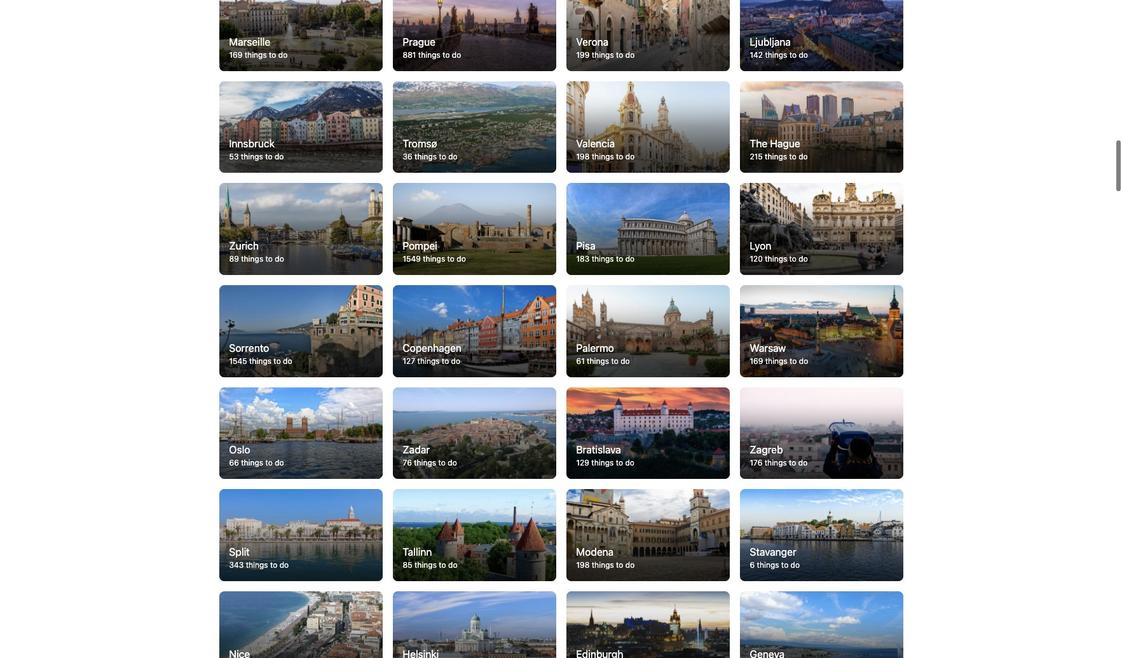 Task type: vqa. For each thing, say whether or not it's contained in the screenshot.
the Sign in link
no



Task type: locate. For each thing, give the bounding box(es) containing it.
to for tromsø
[[439, 152, 446, 162]]

ljubljana 142 things to do
[[750, 36, 808, 60]]

things inside the hague 215 things to do
[[765, 152, 787, 162]]

stavanger 6 things to do
[[750, 547, 800, 570]]

things inside "tromsø 36 things to do"
[[415, 152, 437, 162]]

do for copenhagen
[[451, 357, 460, 366]]

to inside prague 881 things to do
[[443, 50, 450, 60]]

do inside bratislava 129 things to do
[[625, 459, 635, 468]]

things inside valencia 198 things to do
[[592, 152, 614, 162]]

to inside verona 199 things to do
[[616, 50, 623, 60]]

1 198 from the top
[[576, 152, 590, 162]]

1 vertical spatial 169
[[750, 357, 763, 366]]

to inside stavanger 6 things to do
[[781, 561, 789, 570]]

do inside copenhagen 127 things to do
[[451, 357, 460, 366]]

things for prague
[[418, 50, 441, 60]]

53
[[229, 152, 239, 162]]

things inside sorrento 1545 things to do
[[249, 357, 272, 366]]

split 343 things to do
[[229, 547, 289, 570]]

do inside pompei 1549 things to do
[[457, 254, 466, 264]]

lyon image
[[740, 183, 903, 275]]

do inside oslo 66 things to do
[[275, 459, 284, 468]]

warsaw image
[[740, 286, 903, 378]]

do inside modena 198 things to do
[[626, 561, 635, 570]]

the hague image
[[740, 81, 903, 173]]

things down zadar
[[414, 459, 436, 468]]

6
[[750, 561, 755, 570]]

things down modena on the bottom right of page
[[592, 561, 614, 570]]

do inside "tromsø 36 things to do"
[[448, 152, 458, 162]]

to inside pompei 1549 things to do
[[447, 254, 455, 264]]

1 vertical spatial 198
[[576, 561, 590, 570]]

to inside marseille 169 things to do
[[269, 50, 276, 60]]

things for zagreb
[[765, 459, 787, 468]]

tromsø image
[[393, 81, 556, 173]]

do for warsaw
[[799, 357, 808, 366]]

oslo
[[229, 445, 250, 456]]

do inside 'split 343 things to do'
[[280, 561, 289, 570]]

198 down valencia
[[576, 152, 590, 162]]

things right 120
[[765, 254, 787, 264]]

tallinn
[[403, 547, 432, 558]]

to for pisa
[[616, 254, 623, 264]]

tallinn image
[[393, 490, 556, 582]]

bratislava
[[576, 445, 621, 456]]

to inside modena 198 things to do
[[616, 561, 623, 570]]

do inside zurich 89 things to do
[[275, 254, 284, 264]]

pompei 1549 things to do
[[403, 240, 466, 264]]

prague
[[403, 36, 436, 48]]

198 inside valencia 198 things to do
[[576, 152, 590, 162]]

things inside modena 198 things to do
[[592, 561, 614, 570]]

sorrento
[[229, 343, 269, 354]]

things inside zurich 89 things to do
[[241, 254, 263, 264]]

things for sorrento
[[249, 357, 272, 366]]

to for innsbruck
[[265, 152, 273, 162]]

tromsø 36 things to do
[[403, 138, 458, 162]]

0 horizontal spatial 169
[[229, 50, 242, 60]]

do for ljubljana
[[799, 50, 808, 60]]

things down oslo
[[241, 459, 263, 468]]

things inside lyon 120 things to do
[[765, 254, 787, 264]]

to for oslo
[[265, 459, 273, 468]]

198 down modena on the bottom right of page
[[576, 561, 590, 570]]

pisa
[[576, 240, 596, 252]]

66
[[229, 459, 239, 468]]

prague image
[[393, 0, 556, 71]]

do for split
[[280, 561, 289, 570]]

to inside the zadar 76 things to do
[[438, 459, 446, 468]]

things down the zurich
[[241, 254, 263, 264]]

to inside "tromsø 36 things to do"
[[439, 152, 446, 162]]

tromsø
[[403, 138, 437, 150]]

copenhagen 127 things to do
[[403, 343, 462, 366]]

things down pompei
[[423, 254, 445, 264]]

things down warsaw
[[765, 357, 788, 366]]

things inside prague 881 things to do
[[418, 50, 441, 60]]

zagreb
[[750, 445, 783, 456]]

do inside ljubljana 142 things to do
[[799, 50, 808, 60]]

things inside palermo 61 things to do
[[587, 357, 609, 366]]

to for palermo
[[611, 357, 619, 366]]

do inside prague 881 things to do
[[452, 50, 461, 60]]

198 for modena
[[576, 561, 590, 570]]

do inside lyon 120 things to do
[[799, 254, 808, 264]]

things inside copenhagen 127 things to do
[[417, 357, 440, 366]]

do inside the zadar 76 things to do
[[448, 459, 457, 468]]

do for prague
[[452, 50, 461, 60]]

2 198 from the top
[[576, 561, 590, 570]]

1545
[[229, 357, 247, 366]]

to inside lyon 120 things to do
[[790, 254, 797, 264]]

to inside ljubljana 142 things to do
[[790, 50, 797, 60]]

things inside 'split 343 things to do'
[[246, 561, 268, 570]]

things down sorrento
[[249, 357, 272, 366]]

copenhagen
[[403, 343, 462, 354]]

to inside sorrento 1545 things to do
[[274, 357, 281, 366]]

to inside tallinn 85 things to do
[[439, 561, 446, 570]]

to inside zagreb 176 things to do
[[789, 459, 796, 468]]

do inside verona 199 things to do
[[626, 50, 635, 60]]

things down the prague
[[418, 50, 441, 60]]

things down "hague"
[[765, 152, 787, 162]]

to inside pisa 183 things to do
[[616, 254, 623, 264]]

things for warsaw
[[765, 357, 788, 366]]

do inside the hague 215 things to do
[[799, 152, 808, 162]]

to inside innsbruck 53 things to do
[[265, 152, 273, 162]]

zurich image
[[219, 183, 382, 275]]

zagreb image
[[740, 388, 903, 480]]

innsbruck
[[229, 138, 275, 150]]

198
[[576, 152, 590, 162], [576, 561, 590, 570]]

do inside zagreb 176 things to do
[[799, 459, 808, 468]]

things
[[245, 50, 267, 60], [418, 50, 441, 60], [592, 50, 614, 60], [765, 50, 787, 60], [241, 152, 263, 162], [415, 152, 437, 162], [592, 152, 614, 162], [765, 152, 787, 162], [241, 254, 263, 264], [423, 254, 445, 264], [592, 254, 614, 264], [765, 254, 787, 264], [249, 357, 272, 366], [417, 357, 440, 366], [587, 357, 609, 366], [765, 357, 788, 366], [241, 459, 263, 468], [414, 459, 436, 468], [592, 459, 614, 468], [765, 459, 787, 468], [246, 561, 268, 570], [415, 561, 437, 570], [592, 561, 614, 570], [757, 561, 779, 570]]

169
[[229, 50, 242, 60], [750, 357, 763, 366]]

zadar
[[403, 445, 430, 456]]

things for tallinn
[[415, 561, 437, 570]]

things for pisa
[[592, 254, 614, 264]]

do for sorrento
[[283, 357, 292, 366]]

do inside stavanger 6 things to do
[[791, 561, 800, 570]]

things inside zagreb 176 things to do
[[765, 459, 787, 468]]

things for modena
[[592, 561, 614, 570]]

things inside oslo 66 things to do
[[241, 459, 263, 468]]

things inside pisa 183 things to do
[[592, 254, 614, 264]]

198 inside modena 198 things to do
[[576, 561, 590, 570]]

things down the zagreb
[[765, 459, 787, 468]]

things inside tallinn 85 things to do
[[415, 561, 437, 570]]

215
[[750, 152, 763, 162]]

palermo image
[[566, 286, 730, 378]]

copenhagen image
[[393, 286, 556, 378]]

do inside sorrento 1545 things to do
[[283, 357, 292, 366]]

to for stavanger
[[781, 561, 789, 570]]

to
[[269, 50, 276, 60], [443, 50, 450, 60], [616, 50, 623, 60], [790, 50, 797, 60], [265, 152, 273, 162], [439, 152, 446, 162], [616, 152, 623, 162], [789, 152, 797, 162], [266, 254, 273, 264], [447, 254, 455, 264], [616, 254, 623, 264], [790, 254, 797, 264], [274, 357, 281, 366], [442, 357, 449, 366], [611, 357, 619, 366], [790, 357, 797, 366], [265, 459, 273, 468], [438, 459, 446, 468], [616, 459, 623, 468], [789, 459, 796, 468], [270, 561, 277, 570], [439, 561, 446, 570], [616, 561, 623, 570], [781, 561, 789, 570]]

to for zagreb
[[789, 459, 796, 468]]

169 down the marseille
[[229, 50, 242, 60]]

do for oslo
[[275, 459, 284, 468]]

169 for warsaw
[[750, 357, 763, 366]]

things for verona
[[592, 50, 614, 60]]

pisa 183 things to do
[[576, 240, 635, 264]]

things inside marseille 169 things to do
[[245, 50, 267, 60]]

169 for marseille
[[229, 50, 242, 60]]

things inside pompei 1549 things to do
[[423, 254, 445, 264]]

do inside palermo 61 things to do
[[621, 357, 630, 366]]

things for tromsø
[[415, 152, 437, 162]]

things inside stavanger 6 things to do
[[757, 561, 779, 570]]

things down bratislava
[[592, 459, 614, 468]]

to inside copenhagen 127 things to do
[[442, 357, 449, 366]]

to inside palermo 61 things to do
[[611, 357, 619, 366]]

1 horizontal spatial 169
[[750, 357, 763, 366]]

things inside warsaw 169 things to do
[[765, 357, 788, 366]]

things down ljubljana
[[765, 50, 787, 60]]

do for stavanger
[[791, 561, 800, 570]]

do for pompei
[[457, 254, 466, 264]]

169 down warsaw
[[750, 357, 763, 366]]

to for prague
[[443, 50, 450, 60]]

things down palermo at the right of page
[[587, 357, 609, 366]]

do for modena
[[626, 561, 635, 570]]

36
[[403, 152, 412, 162]]

89
[[229, 254, 239, 264]]

things down stavanger
[[757, 561, 779, 570]]

do for tallinn
[[448, 561, 458, 570]]

0 vertical spatial 169
[[229, 50, 242, 60]]

things inside verona 199 things to do
[[592, 50, 614, 60]]

169 inside warsaw 169 things to do
[[750, 357, 763, 366]]

palermo
[[576, 343, 614, 354]]

do inside innsbruck 53 things to do
[[275, 152, 284, 162]]

to inside valencia 198 things to do
[[616, 152, 623, 162]]

do for lyon
[[799, 254, 808, 264]]

do
[[278, 50, 288, 60], [452, 50, 461, 60], [626, 50, 635, 60], [799, 50, 808, 60], [275, 152, 284, 162], [448, 152, 458, 162], [626, 152, 635, 162], [799, 152, 808, 162], [275, 254, 284, 264], [457, 254, 466, 264], [626, 254, 635, 264], [799, 254, 808, 264], [283, 357, 292, 366], [451, 357, 460, 366], [621, 357, 630, 366], [799, 357, 808, 366], [275, 459, 284, 468], [448, 459, 457, 468], [625, 459, 635, 468], [799, 459, 808, 468], [280, 561, 289, 570], [448, 561, 458, 570], [626, 561, 635, 570], [791, 561, 800, 570]]

things inside ljubljana 142 things to do
[[765, 50, 787, 60]]

do inside warsaw 169 things to do
[[799, 357, 808, 366]]

things down tromsø
[[415, 152, 437, 162]]

things down verona
[[592, 50, 614, 60]]

innsbruck image
[[219, 81, 382, 173]]

1549
[[403, 254, 421, 264]]

things down copenhagen
[[417, 357, 440, 366]]

things for pompei
[[423, 254, 445, 264]]

do for zurich
[[275, 254, 284, 264]]

things for ljubljana
[[765, 50, 787, 60]]

343
[[229, 561, 244, 570]]

to inside 'split 343 things to do'
[[270, 561, 277, 570]]

things for oslo
[[241, 459, 263, 468]]

to inside zurich 89 things to do
[[266, 254, 273, 264]]

do for bratislava
[[625, 459, 635, 468]]

things right 183
[[592, 254, 614, 264]]

things down the marseille
[[245, 50, 267, 60]]

0 vertical spatial 198
[[576, 152, 590, 162]]

to inside bratislava 129 things to do
[[616, 459, 623, 468]]

pisa image
[[566, 183, 730, 275]]

to for verona
[[616, 50, 623, 60]]

do inside tallinn 85 things to do
[[448, 561, 458, 570]]

do inside marseille 169 things to do
[[278, 50, 288, 60]]

things inside the zadar 76 things to do
[[414, 459, 436, 468]]

do for tromsø
[[448, 152, 458, 162]]

things right 343
[[246, 561, 268, 570]]

oslo 66 things to do
[[229, 445, 284, 468]]

things inside innsbruck 53 things to do
[[241, 152, 263, 162]]

things down innsbruck
[[241, 152, 263, 162]]

things down tallinn
[[415, 561, 437, 570]]

things down valencia
[[592, 152, 614, 162]]

do inside valencia 198 things to do
[[626, 152, 635, 162]]

169 inside marseille 169 things to do
[[229, 50, 242, 60]]

things for palermo
[[587, 357, 609, 366]]

to inside oslo 66 things to do
[[265, 459, 273, 468]]

76
[[403, 459, 412, 468]]

to inside warsaw 169 things to do
[[790, 357, 797, 366]]

do inside pisa 183 things to do
[[626, 254, 635, 264]]

things inside bratislava 129 things to do
[[592, 459, 614, 468]]

zadar image
[[393, 388, 556, 480]]

pompei image
[[393, 183, 556, 275]]

edinburgh image
[[566, 592, 730, 659]]



Task type: describe. For each thing, give the bounding box(es) containing it.
zurich 89 things to do
[[229, 240, 284, 264]]

to for warsaw
[[790, 357, 797, 366]]

geneva image
[[740, 592, 903, 659]]

things for valencia
[[592, 152, 614, 162]]

to for valencia
[[616, 152, 623, 162]]

ljubljana image
[[740, 0, 903, 71]]

176
[[750, 459, 763, 468]]

120
[[750, 254, 763, 264]]

lyon
[[750, 240, 772, 252]]

things for marseille
[[245, 50, 267, 60]]

innsbruck 53 things to do
[[229, 138, 284, 162]]

to for split
[[270, 561, 277, 570]]

things for zurich
[[241, 254, 263, 264]]

valencia image
[[566, 81, 730, 173]]

183
[[576, 254, 590, 264]]

oslo image
[[219, 388, 382, 480]]

ljubljana
[[750, 36, 791, 48]]

142
[[750, 50, 763, 60]]

do for palermo
[[621, 357, 630, 366]]

to inside the hague 215 things to do
[[789, 152, 797, 162]]

to for sorrento
[[274, 357, 281, 366]]

199
[[576, 50, 590, 60]]

split
[[229, 547, 250, 558]]

things for stavanger
[[757, 561, 779, 570]]

stavanger image
[[740, 490, 903, 582]]

warsaw
[[750, 343, 786, 354]]

tallinn 85 things to do
[[403, 547, 458, 570]]

palermo 61 things to do
[[576, 343, 630, 366]]

things for zadar
[[414, 459, 436, 468]]

to for zurich
[[266, 254, 273, 264]]

valencia
[[576, 138, 615, 150]]

do for zagreb
[[799, 459, 808, 468]]

things for split
[[246, 561, 268, 570]]

to for lyon
[[790, 254, 797, 264]]

to for tallinn
[[439, 561, 446, 570]]

do for zadar
[[448, 459, 457, 468]]

the hague 215 things to do
[[750, 138, 808, 162]]

to for bratislava
[[616, 459, 623, 468]]

to for modena
[[616, 561, 623, 570]]

valencia 198 things to do
[[576, 138, 635, 162]]

modena image
[[566, 490, 730, 582]]

zurich
[[229, 240, 259, 252]]

do for marseille
[[278, 50, 288, 60]]

things for innsbruck
[[241, 152, 263, 162]]

marseille image
[[219, 0, 382, 71]]

198 for valencia
[[576, 152, 590, 162]]

to for copenhagen
[[442, 357, 449, 366]]

nice image
[[219, 592, 382, 659]]

127
[[403, 357, 415, 366]]

things for copenhagen
[[417, 357, 440, 366]]

things for bratislava
[[592, 459, 614, 468]]

warsaw 169 things to do
[[750, 343, 808, 366]]

modena
[[576, 547, 614, 558]]

129
[[576, 459, 589, 468]]

to for zadar
[[438, 459, 446, 468]]

verona
[[576, 36, 609, 48]]

zagreb 176 things to do
[[750, 445, 808, 468]]

61
[[576, 357, 585, 366]]

lyon 120 things to do
[[750, 240, 808, 264]]

do for verona
[[626, 50, 635, 60]]

stavanger
[[750, 547, 797, 558]]

verona image
[[566, 0, 730, 71]]

do for pisa
[[626, 254, 635, 264]]

things for lyon
[[765, 254, 787, 264]]

helsinki image
[[393, 592, 556, 659]]

prague 881 things to do
[[403, 36, 461, 60]]

bratislava 129 things to do
[[576, 445, 635, 468]]

do for valencia
[[626, 152, 635, 162]]

881
[[403, 50, 416, 60]]

bratislava image
[[566, 388, 730, 480]]

hague
[[770, 138, 800, 150]]

the
[[750, 138, 768, 150]]

pompei
[[403, 240, 437, 252]]

to for marseille
[[269, 50, 276, 60]]

verona 199 things to do
[[576, 36, 635, 60]]

to for ljubljana
[[790, 50, 797, 60]]

marseille 169 things to do
[[229, 36, 288, 60]]

split image
[[219, 490, 382, 582]]

to for pompei
[[447, 254, 455, 264]]

do for innsbruck
[[275, 152, 284, 162]]

85
[[403, 561, 412, 570]]

marseille
[[229, 36, 270, 48]]

modena 198 things to do
[[576, 547, 635, 570]]

zadar 76 things to do
[[403, 445, 457, 468]]

sorrento image
[[219, 286, 382, 378]]

sorrento 1545 things to do
[[229, 343, 292, 366]]



